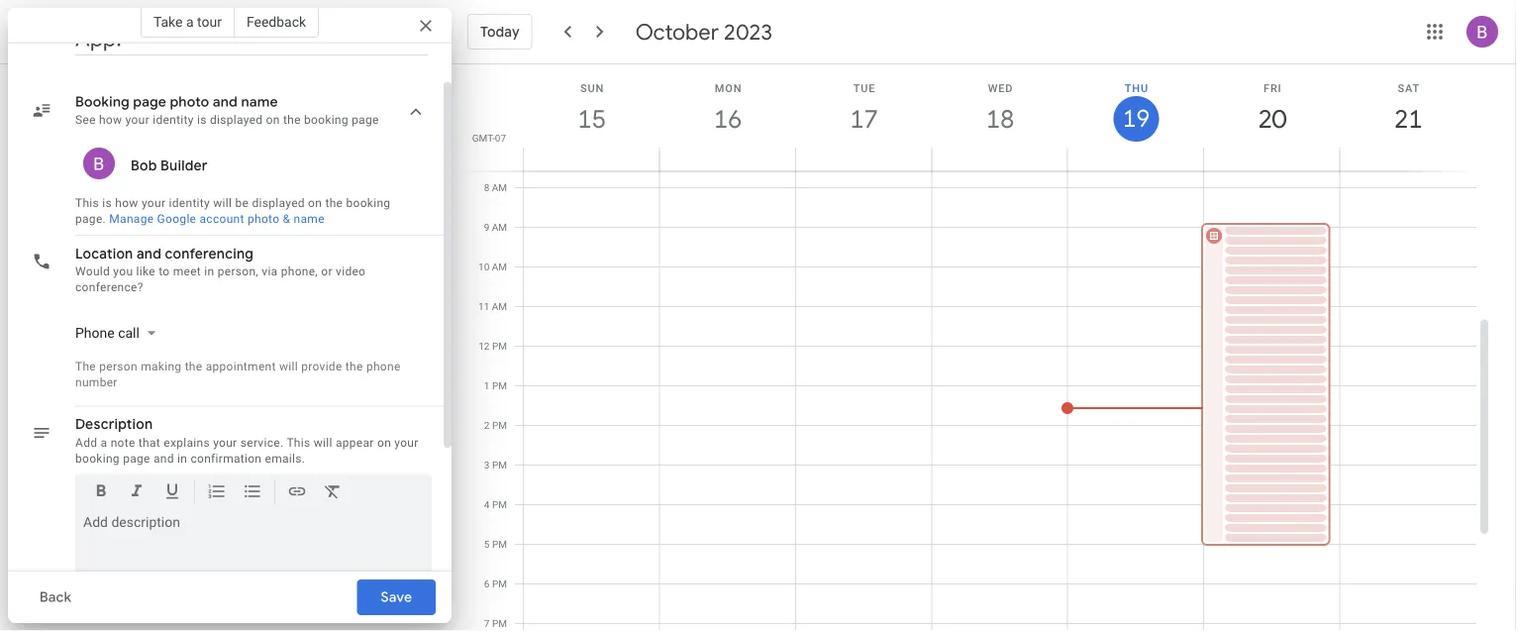 Task type: vqa. For each thing, say whether or not it's contained in the screenshot.
Holidays
no



Task type: describe. For each thing, give the bounding box(es) containing it.
sunday, october 15 element
[[569, 96, 615, 142]]

16 column header
[[659, 64, 796, 171]]

tue
[[854, 82, 876, 94]]

underline image
[[162, 482, 182, 505]]

pm for 5 pm
[[492, 539, 507, 550]]

october 2023
[[636, 18, 773, 46]]

this inside description add a note that explains your service. this will appear on your booking page and in confirmation emails.
[[287, 436, 311, 450]]

1 vertical spatial name
[[294, 213, 325, 226]]

identity inside booking page photo and name see how your identity is displayed on the booking page
[[153, 113, 194, 127]]

gmt-07
[[472, 132, 506, 144]]

emails.
[[265, 452, 305, 466]]

see
[[75, 113, 96, 127]]

conferencing
[[165, 245, 254, 263]]

thursday, october 19, today element
[[1114, 96, 1160, 142]]

how inside this is how your identity will be displayed on the booking page.
[[115, 197, 138, 211]]

21 column header
[[1340, 64, 1477, 171]]

add
[[75, 436, 97, 450]]

service.
[[241, 436, 284, 450]]

to
[[159, 265, 170, 279]]

the inside this is how your identity will be displayed on the booking page.
[[325, 197, 343, 211]]

and inside description add a note that explains your service. this will appear on your booking page and in confirmation emails.
[[154, 452, 174, 466]]

grid containing 15
[[460, 64, 1493, 631]]

tuesday, october 17 element
[[842, 96, 887, 142]]

4
[[484, 499, 490, 511]]

booking inside this is how your identity will be displayed on the booking page.
[[346, 197, 391, 211]]

4 pm
[[484, 499, 507, 511]]

Add title text field
[[75, 24, 428, 54]]

phone
[[75, 325, 115, 341]]

provide
[[301, 360, 342, 374]]

displayed inside this is how your identity will be displayed on the booking page.
[[252, 197, 305, 211]]

your inside this is how your identity will be displayed on the booking page.
[[142, 197, 166, 211]]

15
[[577, 103, 605, 135]]

builder
[[161, 157, 208, 175]]

18
[[985, 103, 1014, 135]]

the right making
[[185, 360, 203, 374]]

bob builder
[[131, 157, 208, 175]]

saturday, october 21 element
[[1386, 96, 1432, 142]]

meet
[[173, 265, 201, 279]]

tue 17
[[849, 82, 877, 135]]

Description text field
[[83, 514, 424, 613]]

is inside this is how your identity will be displayed on the booking page.
[[102, 197, 112, 211]]

mon
[[715, 82, 742, 94]]

the
[[75, 360, 96, 374]]

on for name
[[266, 113, 280, 127]]

october
[[636, 18, 719, 46]]

11 am
[[479, 301, 507, 313]]

take a tour
[[153, 13, 222, 30]]

fri
[[1264, 82, 1283, 94]]

8
[[484, 182, 490, 194]]

18 column header
[[932, 64, 1069, 171]]

appointment
[[206, 360, 276, 374]]

sun
[[581, 82, 605, 94]]

today button
[[468, 8, 533, 55]]

3
[[484, 459, 490, 471]]

back button
[[24, 574, 87, 621]]

person,
[[218, 265, 259, 279]]

via
[[262, 265, 278, 279]]

you
[[113, 265, 133, 279]]

your up the confirmation
[[213, 436, 237, 450]]

&
[[283, 213, 291, 226]]

sat
[[1399, 82, 1421, 94]]

wednesday, october 18 element
[[978, 96, 1024, 142]]

manage google account photo & name link
[[109, 213, 325, 226]]

19
[[1122, 103, 1149, 134]]

name inside booking page photo and name see how your identity is displayed on the booking page
[[241, 94, 278, 111]]

am for 11 am
[[492, 301, 507, 313]]

9 am
[[484, 221, 507, 233]]

the inside booking page photo and name see how your identity is displayed on the booking page
[[283, 113, 301, 127]]

in inside description add a note that explains your service. this will appear on your booking page and in confirmation emails.
[[177, 452, 187, 466]]

location
[[75, 245, 133, 263]]

feedback
[[247, 13, 306, 30]]

like
[[136, 265, 156, 279]]

manage
[[109, 213, 154, 226]]

pm for 4 pm
[[492, 499, 507, 511]]

numbered list image
[[207, 482, 227, 505]]

8 am
[[484, 182, 507, 194]]

wed 18
[[985, 82, 1014, 135]]

booking page photo and name see how your identity is displayed on the booking page
[[75, 94, 379, 127]]

6
[[484, 578, 490, 590]]

fri 20
[[1258, 82, 1286, 135]]

location and conferencing would you like to meet in person, via phone, or video conference?
[[75, 245, 366, 295]]

and inside location and conferencing would you like to meet in person, via phone, or video conference?
[[137, 245, 162, 263]]

or
[[321, 265, 333, 279]]

21
[[1394, 103, 1422, 135]]

note
[[111, 436, 135, 450]]

is inside booking page photo and name see how your identity is displayed on the booking page
[[197, 113, 207, 127]]

phone,
[[281, 265, 318, 279]]

mon 16
[[713, 82, 742, 135]]

your right 'appear'
[[395, 436, 419, 450]]

manage google account photo & name
[[109, 213, 325, 226]]

be
[[235, 197, 249, 211]]

5 pm
[[484, 539, 507, 550]]

bob
[[131, 157, 157, 175]]

page.
[[75, 213, 106, 226]]

11
[[479, 301, 490, 313]]

in inside location and conferencing would you like to meet in person, via phone, or video conference?
[[204, 265, 215, 279]]

that
[[139, 436, 161, 450]]

page for booking
[[352, 113, 379, 127]]

19 column header
[[1068, 64, 1205, 171]]

phone
[[367, 360, 401, 374]]

confirmation
[[191, 452, 262, 466]]



Task type: locate. For each thing, give the bounding box(es) containing it.
displayed down add title text box
[[210, 113, 263, 127]]

and
[[213, 94, 238, 111], [137, 245, 162, 263], [154, 452, 174, 466]]

booking
[[304, 113, 349, 127], [346, 197, 391, 211], [75, 452, 120, 466]]

5
[[484, 539, 490, 550]]

pm for 1 pm
[[492, 380, 507, 392]]

07
[[495, 132, 506, 144]]

displayed inside booking page photo and name see how your identity is displayed on the booking page
[[210, 113, 263, 127]]

remove formatting image
[[323, 482, 343, 505]]

9
[[484, 221, 490, 233]]

will for appointment
[[279, 360, 298, 374]]

1 horizontal spatial this
[[287, 436, 311, 450]]

0 vertical spatial on
[[266, 113, 280, 127]]

this is how your identity will be displayed on the booking page.
[[75, 197, 391, 226]]

monday, october 16 element
[[706, 96, 751, 142]]

1 vertical spatial how
[[115, 197, 138, 211]]

on down add title text box
[[266, 113, 280, 127]]

1 am from the top
[[492, 182, 507, 194]]

thu 19
[[1122, 82, 1149, 134]]

the left phone
[[346, 360, 363, 374]]

0 horizontal spatial will
[[213, 197, 232, 211]]

on right 'appear'
[[377, 436, 391, 450]]

the person making the appointment will provide the phone number
[[75, 360, 401, 389]]

1 vertical spatial identity
[[169, 197, 210, 211]]

booking inside description add a note that explains your service. this will appear on your booking page and in confirmation emails.
[[75, 452, 120, 466]]

am right 8
[[492, 182, 507, 194]]

2 am from the top
[[492, 221, 507, 233]]

0 horizontal spatial photo
[[170, 94, 209, 111]]

displayed up &
[[252, 197, 305, 211]]

7 pm from the top
[[492, 578, 507, 590]]

sun 15
[[577, 82, 605, 135]]

will for identity
[[213, 197, 232, 211]]

photo
[[170, 94, 209, 111], [248, 213, 280, 226]]

am right 9 in the left top of the page
[[492, 221, 507, 233]]

0 vertical spatial identity
[[153, 113, 194, 127]]

pm for 3 pm
[[492, 459, 507, 471]]

1 vertical spatial will
[[279, 360, 298, 374]]

2 pm from the top
[[492, 380, 507, 392]]

pm for 12 pm
[[492, 340, 507, 352]]

pm
[[492, 340, 507, 352], [492, 380, 507, 392], [492, 420, 507, 432], [492, 459, 507, 471], [492, 499, 507, 511], [492, 539, 507, 550], [492, 578, 507, 590], [492, 618, 507, 630]]

how down booking
[[99, 113, 122, 127]]

tour
[[197, 13, 222, 30]]

how inside booking page photo and name see how your identity is displayed on the booking page
[[99, 113, 122, 127]]

insert link image
[[287, 482, 307, 505]]

am right 11
[[492, 301, 507, 313]]

am
[[492, 182, 507, 194], [492, 221, 507, 233], [492, 261, 507, 273], [492, 301, 507, 313]]

pm for 6 pm
[[492, 578, 507, 590]]

10
[[479, 261, 490, 273]]

call
[[118, 325, 140, 341]]

0 vertical spatial this
[[75, 197, 99, 211]]

0 vertical spatial will
[[213, 197, 232, 211]]

12 pm
[[479, 340, 507, 352]]

on up or
[[308, 197, 322, 211]]

am for 8 am
[[492, 182, 507, 194]]

back
[[40, 589, 71, 606]]

2023
[[724, 18, 773, 46]]

identity inside this is how your identity will be displayed on the booking page.
[[169, 197, 210, 211]]

1 pm
[[484, 380, 507, 392]]

the down add title text box
[[283, 113, 301, 127]]

0 vertical spatial a
[[186, 13, 194, 30]]

feedback button
[[235, 6, 319, 38]]

7
[[484, 618, 490, 630]]

name down add title text box
[[241, 94, 278, 111]]

0 horizontal spatial a
[[101, 436, 107, 450]]

1 horizontal spatial in
[[204, 265, 215, 279]]

pm for 7 pm
[[492, 618, 507, 630]]

0 vertical spatial in
[[204, 265, 215, 279]]

0 horizontal spatial name
[[241, 94, 278, 111]]

1 horizontal spatial name
[[294, 213, 325, 226]]

pm for 2 pm
[[492, 420, 507, 432]]

booking
[[75, 94, 130, 111]]

in
[[204, 265, 215, 279], [177, 452, 187, 466]]

12
[[479, 340, 490, 352]]

17
[[849, 103, 877, 135]]

the
[[283, 113, 301, 127], [325, 197, 343, 211], [185, 360, 203, 374], [346, 360, 363, 374]]

20 column header
[[1204, 64, 1341, 171]]

17 column header
[[795, 64, 933, 171]]

1 horizontal spatial a
[[186, 13, 194, 30]]

page for description
[[123, 452, 150, 466]]

description
[[75, 416, 153, 434]]

6 pm
[[484, 578, 507, 590]]

8 pm from the top
[[492, 618, 507, 630]]

1 vertical spatial and
[[137, 245, 162, 263]]

making
[[141, 360, 182, 374]]

and inside booking page photo and name see how your identity is displayed on the booking page
[[213, 94, 238, 111]]

1 vertical spatial page
[[352, 113, 379, 127]]

7 pm
[[484, 618, 507, 630]]

pm right 3 on the left
[[492, 459, 507, 471]]

photo inside booking page photo and name see how your identity is displayed on the booking page
[[170, 94, 209, 111]]

on inside this is how your identity will be displayed on the booking page.
[[308, 197, 322, 211]]

pm right 12
[[492, 340, 507, 352]]

a right add
[[101, 436, 107, 450]]

am for 9 am
[[492, 221, 507, 233]]

would
[[75, 265, 110, 279]]

2 vertical spatial and
[[154, 452, 174, 466]]

0 vertical spatial name
[[241, 94, 278, 111]]

your inside booking page photo and name see how your identity is displayed on the booking page
[[125, 113, 150, 127]]

and down that
[[154, 452, 174, 466]]

2 horizontal spatial will
[[314, 436, 333, 450]]

1 pm from the top
[[492, 340, 507, 352]]

gmt-
[[472, 132, 495, 144]]

displayed
[[210, 113, 263, 127], [252, 197, 305, 211]]

pm right 4
[[492, 499, 507, 511]]

3 pm from the top
[[492, 420, 507, 432]]

2 vertical spatial page
[[123, 452, 150, 466]]

will left provide
[[279, 360, 298, 374]]

1 vertical spatial photo
[[248, 213, 280, 226]]

the up or
[[325, 197, 343, 211]]

appear
[[336, 436, 374, 450]]

a inside button
[[186, 13, 194, 30]]

0 vertical spatial booking
[[304, 113, 349, 127]]

0 vertical spatial how
[[99, 113, 122, 127]]

2 vertical spatial will
[[314, 436, 333, 450]]

16
[[713, 103, 741, 135]]

20
[[1258, 103, 1286, 135]]

pm right 5 on the bottom of the page
[[492, 539, 507, 550]]

0 vertical spatial photo
[[170, 94, 209, 111]]

friday, october 20 element
[[1250, 96, 1296, 142]]

booking inside booking page photo and name see how your identity is displayed on the booking page
[[304, 113, 349, 127]]

in down conferencing
[[204, 265, 215, 279]]

identity up bob builder
[[153, 113, 194, 127]]

2 horizontal spatial on
[[377, 436, 391, 450]]

a inside description add a note that explains your service. this will appear on your booking page and in confirmation emails.
[[101, 436, 107, 450]]

am for 10 am
[[492, 261, 507, 273]]

0 vertical spatial page
[[133, 94, 167, 111]]

10 am
[[479, 261, 507, 273]]

will inside description add a note that explains your service. this will appear on your booking page and in confirmation emails.
[[314, 436, 333, 450]]

photo up builder
[[170, 94, 209, 111]]

2 pm
[[484, 420, 507, 432]]

1 vertical spatial this
[[287, 436, 311, 450]]

booking for name
[[304, 113, 349, 127]]

0 horizontal spatial on
[[266, 113, 280, 127]]

1 vertical spatial displayed
[[252, 197, 305, 211]]

your down booking
[[125, 113, 150, 127]]

and down add title text box
[[213, 94, 238, 111]]

will inside 'the person making the appointment will provide the phone number'
[[279, 360, 298, 374]]

bold image
[[91, 482, 111, 505]]

explains
[[164, 436, 210, 450]]

0 horizontal spatial is
[[102, 197, 112, 211]]

15 column header
[[523, 64, 660, 171]]

1 vertical spatial in
[[177, 452, 187, 466]]

on inside booking page photo and name see how your identity is displayed on the booking page
[[266, 113, 280, 127]]

on for that
[[377, 436, 391, 450]]

0 vertical spatial is
[[197, 113, 207, 127]]

pm right 1
[[492, 380, 507, 392]]

1 vertical spatial on
[[308, 197, 322, 211]]

formatting options toolbar
[[75, 475, 432, 517]]

your up manage
[[142, 197, 166, 211]]

pm right 6
[[492, 578, 507, 590]]

0 vertical spatial and
[[213, 94, 238, 111]]

3 am from the top
[[492, 261, 507, 273]]

this up emails.
[[287, 436, 311, 450]]

will left 'appear'
[[314, 436, 333, 450]]

5 pm from the top
[[492, 499, 507, 511]]

bulleted list image
[[243, 482, 263, 505]]

1 vertical spatial booking
[[346, 197, 391, 211]]

grid
[[460, 64, 1493, 631]]

1
[[484, 380, 490, 392]]

will up the account at the left of page
[[213, 197, 232, 211]]

this
[[75, 197, 99, 211], [287, 436, 311, 450]]

and up like
[[137, 245, 162, 263]]

this inside this is how your identity will be displayed on the booking page.
[[75, 197, 99, 211]]

1 horizontal spatial on
[[308, 197, 322, 211]]

1 vertical spatial a
[[101, 436, 107, 450]]

description add a note that explains your service. this will appear on your booking page and in confirmation emails.
[[75, 416, 419, 466]]

take a tour button
[[141, 6, 235, 38]]

identity
[[153, 113, 194, 127], [169, 197, 210, 211]]

3 pm
[[484, 459, 507, 471]]

how
[[99, 113, 122, 127], [115, 197, 138, 211]]

is up 'page.'
[[102, 197, 112, 211]]

take
[[153, 13, 183, 30]]

on inside description add a note that explains your service. this will appear on your booking page and in confirmation emails.
[[377, 436, 391, 450]]

1 vertical spatial is
[[102, 197, 112, 211]]

2 vertical spatial booking
[[75, 452, 120, 466]]

this up 'page.'
[[75, 197, 99, 211]]

account
[[200, 213, 244, 226]]

conference?
[[75, 281, 143, 295]]

phone call button
[[67, 316, 163, 351]]

page inside description add a note that explains your service. this will appear on your booking page and in confirmation emails.
[[123, 452, 150, 466]]

phone call
[[75, 325, 140, 341]]

sat 21
[[1394, 82, 1422, 135]]

4 pm from the top
[[492, 459, 507, 471]]

today
[[481, 23, 520, 41]]

your
[[125, 113, 150, 127], [142, 197, 166, 211], [213, 436, 237, 450], [395, 436, 419, 450]]

photo left &
[[248, 213, 280, 226]]

pm right 7
[[492, 618, 507, 630]]

booking for that
[[75, 452, 120, 466]]

2
[[484, 420, 490, 432]]

will inside this is how your identity will be displayed on the booking page.
[[213, 197, 232, 211]]

4 am from the top
[[492, 301, 507, 313]]

is
[[197, 113, 207, 127], [102, 197, 112, 211]]

is up builder
[[197, 113, 207, 127]]

identity up google
[[169, 197, 210, 211]]

number
[[75, 376, 118, 389]]

video
[[336, 265, 366, 279]]

0 horizontal spatial in
[[177, 452, 187, 466]]

in down 'explains'
[[177, 452, 187, 466]]

name right &
[[294, 213, 325, 226]]

0 vertical spatial displayed
[[210, 113, 263, 127]]

2 vertical spatial on
[[377, 436, 391, 450]]

1 horizontal spatial is
[[197, 113, 207, 127]]

wed
[[988, 82, 1014, 94]]

pm right the 2
[[492, 420, 507, 432]]

1 horizontal spatial will
[[279, 360, 298, 374]]

am right 10
[[492, 261, 507, 273]]

a left tour
[[186, 13, 194, 30]]

1 horizontal spatial photo
[[248, 213, 280, 226]]

how up manage
[[115, 197, 138, 211]]

page
[[133, 94, 167, 111], [352, 113, 379, 127], [123, 452, 150, 466]]

0 horizontal spatial this
[[75, 197, 99, 211]]

6 pm from the top
[[492, 539, 507, 550]]

on
[[266, 113, 280, 127], [308, 197, 322, 211], [377, 436, 391, 450]]

italic image
[[127, 482, 147, 505]]



